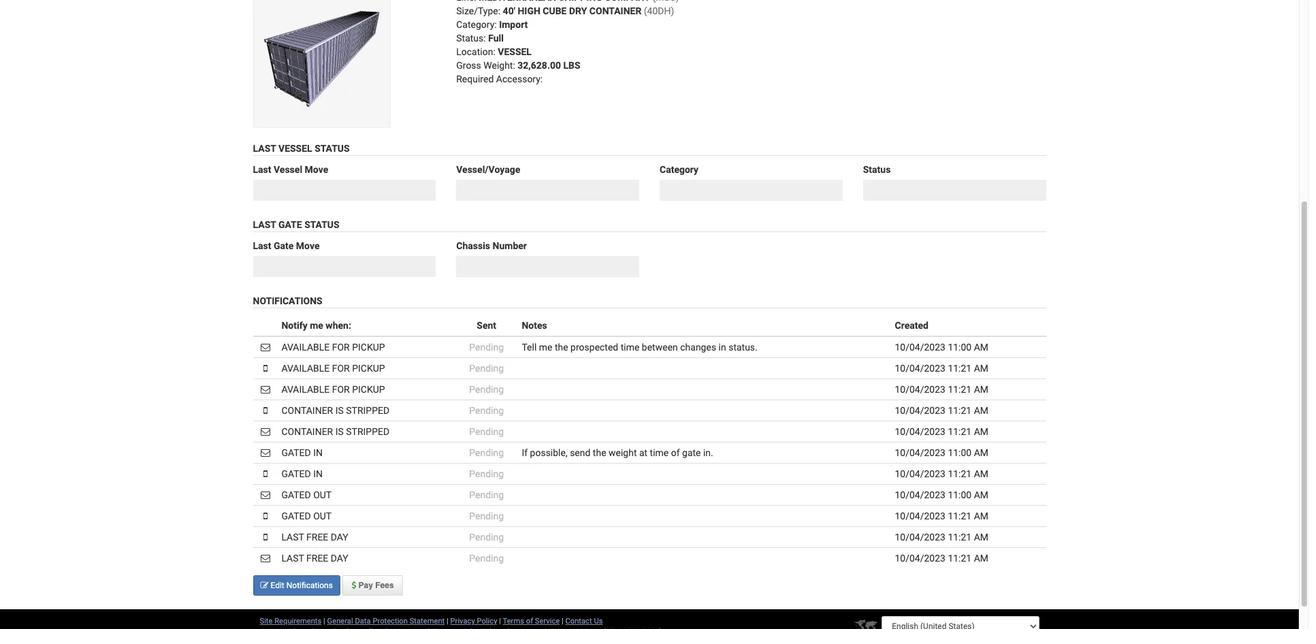 Task type: locate. For each thing, give the bounding box(es) containing it.
send
[[570, 447, 591, 458]]

in for 10/04/2023 11:00 am
[[313, 447, 323, 458]]

1 vertical spatial vessel
[[274, 164, 302, 175]]

for for 2nd envelope o image from the top of the page
[[332, 384, 350, 395]]

vessel
[[498, 46, 532, 57]]

out for 10/04/2023 11:00 am
[[313, 489, 332, 500]]

0 vertical spatial of
[[671, 447, 680, 458]]

is
[[335, 405, 344, 416], [335, 426, 344, 437]]

tell
[[522, 342, 537, 353]]

move down last vessel status
[[305, 164, 328, 175]]

1 pickup from the top
[[352, 342, 385, 353]]

1 out from the top
[[313, 489, 332, 500]]

4 pending from the top
[[469, 405, 504, 416]]

edit
[[271, 581, 284, 590]]

7 pending from the top
[[469, 468, 504, 479]]

gate down "last gate status"
[[274, 240, 294, 251]]

1 vertical spatial mobile image
[[263, 511, 268, 521]]

0 horizontal spatial the
[[555, 342, 568, 353]]

|
[[323, 617, 325, 626], [447, 617, 449, 626], [499, 617, 501, 626], [562, 617, 564, 626]]

notifications up notify
[[253, 295, 322, 306]]

1 vertical spatial gated out
[[281, 510, 332, 521]]

envelope o image for container
[[261, 427, 270, 436]]

10/04/2023 11:00 am
[[895, 342, 989, 353], [895, 447, 989, 458], [895, 489, 989, 500]]

1 10/04/2023 from the top
[[895, 342, 946, 353]]

8 am from the top
[[974, 489, 989, 500]]

3 10/04/2023 11:21 am from the top
[[895, 405, 989, 416]]

0 vertical spatial last free day
[[281, 532, 348, 542]]

1 vertical spatial mobile image
[[263, 469, 268, 478]]

in for 10/04/2023 11:21 am
[[313, 468, 323, 479]]

status for last gate status
[[304, 219, 340, 230]]

9 pending from the top
[[469, 510, 504, 521]]

6 11:21 from the top
[[948, 510, 972, 521]]

for
[[332, 342, 350, 353], [332, 363, 350, 374], [332, 384, 350, 395]]

1 for from the top
[[332, 342, 350, 353]]

0 vertical spatial gated in
[[281, 447, 323, 458]]

8 10/04/2023 from the top
[[895, 489, 946, 500]]

10 am from the top
[[974, 532, 989, 542]]

move down "last gate status"
[[296, 240, 320, 251]]

8 10/04/2023 11:21 am from the top
[[895, 553, 989, 564]]

0 vertical spatial container
[[589, 6, 642, 16]]

2 vertical spatial available for pickup
[[281, 384, 385, 395]]

gated in
[[281, 447, 323, 458], [281, 468, 323, 479]]

free
[[306, 532, 328, 542], [306, 553, 328, 564]]

1 vertical spatial available for pickup
[[281, 363, 385, 374]]

out
[[313, 489, 332, 500], [313, 510, 332, 521]]

2 vertical spatial 11:00
[[948, 489, 972, 500]]

2 pending from the top
[[469, 363, 504, 374]]

vessel/voyage
[[456, 164, 520, 175]]

the right tell
[[555, 342, 568, 353]]

3 last from the top
[[253, 219, 276, 230]]

1 vertical spatial gated in
[[281, 468, 323, 479]]

0 vertical spatial for
[[332, 342, 350, 353]]

available
[[281, 342, 330, 353], [281, 363, 330, 374], [281, 384, 330, 395]]

2 vertical spatial for
[[332, 384, 350, 395]]

vessel
[[278, 143, 312, 154], [274, 164, 302, 175]]

1 gated in from the top
[[281, 447, 323, 458]]

| right policy
[[499, 617, 501, 626]]

0 vertical spatial pickup
[[352, 342, 385, 353]]

0 vertical spatial mobile image
[[263, 363, 268, 373]]

1 vertical spatial time
[[650, 447, 669, 458]]

category:
[[456, 19, 497, 30]]

full
[[488, 33, 504, 44]]

1 vertical spatial me
[[539, 342, 553, 353]]

vessel for move
[[274, 164, 302, 175]]

1 horizontal spatial the
[[593, 447, 606, 458]]

pending
[[469, 342, 504, 353], [469, 363, 504, 374], [469, 384, 504, 395], [469, 405, 504, 416], [469, 426, 504, 437], [469, 447, 504, 458], [469, 468, 504, 479], [469, 489, 504, 500], [469, 510, 504, 521], [469, 532, 504, 542], [469, 553, 504, 564]]

time right the at
[[650, 447, 669, 458]]

last
[[253, 143, 276, 154], [253, 164, 271, 175], [253, 219, 276, 230], [253, 240, 271, 251]]

container is stripped
[[281, 405, 390, 416], [281, 426, 390, 437]]

1 vertical spatial the
[[593, 447, 606, 458]]

0 vertical spatial 10/04/2023 11:00 am
[[895, 342, 989, 353]]

day
[[331, 532, 348, 542], [331, 553, 348, 564]]

general
[[327, 617, 353, 626]]

gated out for 10/04/2023 11:21 am
[[281, 510, 332, 521]]

1 vertical spatial day
[[331, 553, 348, 564]]

3 available for pickup from the top
[[281, 384, 385, 395]]

2 10/04/2023 11:21 am from the top
[[895, 384, 989, 395]]

1 11:00 from the top
[[948, 342, 972, 353]]

9 10/04/2023 from the top
[[895, 510, 946, 521]]

1 vertical spatial container is stripped
[[281, 426, 390, 437]]

0 vertical spatial last
[[281, 532, 304, 542]]

time
[[621, 342, 640, 353], [650, 447, 669, 458]]

0 vertical spatial available for pickup
[[281, 342, 385, 353]]

0 vertical spatial out
[[313, 489, 332, 500]]

container
[[589, 6, 642, 16], [281, 405, 333, 416], [281, 426, 333, 437]]

0 vertical spatial in
[[313, 447, 323, 458]]

prospected
[[571, 342, 618, 353]]

required
[[456, 74, 494, 85]]

available for 2nd envelope o image from the top of the page
[[281, 384, 330, 395]]

1 vertical spatial notifications
[[286, 581, 333, 590]]

0 vertical spatial is
[[335, 405, 344, 416]]

1 free from the top
[[306, 532, 328, 542]]

0 horizontal spatial of
[[526, 617, 533, 626]]

changes
[[680, 342, 716, 353]]

2 container is stripped from the top
[[281, 426, 390, 437]]

envelope o image
[[261, 342, 270, 352], [261, 385, 270, 394], [261, 448, 270, 457], [261, 490, 270, 500]]

1 vertical spatial out
[[313, 510, 332, 521]]

import
[[499, 19, 528, 30]]

container inside size/type: 40' high cube dry container (40dh) category: import status: full location: vessel gross weight: 32,628.00 lbs required accessory:
[[589, 6, 642, 16]]

number
[[493, 240, 527, 251]]

0 vertical spatial stripped
[[346, 405, 390, 416]]

tell me the prospected time between changes in status.
[[522, 342, 758, 353]]

4 10/04/2023 11:21 am from the top
[[895, 426, 989, 437]]

mobile image
[[263, 363, 268, 373], [263, 469, 268, 478]]

10/04/2023 11:00 am for if possible, send the weight at time of gate in.
[[895, 447, 989, 458]]

0 vertical spatial me
[[310, 320, 323, 331]]

gate up last gate move on the left top of the page
[[278, 219, 302, 230]]

gated out
[[281, 489, 332, 500], [281, 510, 332, 521]]

gated
[[281, 447, 311, 458], [281, 468, 311, 479], [281, 489, 311, 500], [281, 510, 311, 521]]

free for envelope o icon associated with last
[[306, 553, 328, 564]]

1 horizontal spatial of
[[671, 447, 680, 458]]

available for pickup
[[281, 342, 385, 353], [281, 363, 385, 374], [281, 384, 385, 395]]

2 11:00 from the top
[[948, 447, 972, 458]]

0 vertical spatial gate
[[278, 219, 302, 230]]

the right send
[[593, 447, 606, 458]]

2 free from the top
[[306, 553, 328, 564]]

1 vertical spatial pickup
[[352, 363, 385, 374]]

0 vertical spatial notifications
[[253, 295, 322, 306]]

move
[[305, 164, 328, 175], [296, 240, 320, 251]]

1 is from the top
[[335, 405, 344, 416]]

2 in from the top
[[313, 468, 323, 479]]

status
[[315, 143, 350, 154], [863, 164, 891, 175], [304, 219, 340, 230]]

1 vertical spatial move
[[296, 240, 320, 251]]

notifications inside button
[[286, 581, 333, 590]]

last for last vessel move
[[253, 164, 271, 175]]

mobile image for gated in
[[263, 469, 268, 478]]

pickup
[[352, 342, 385, 353], [352, 363, 385, 374], [352, 384, 385, 395]]

the
[[555, 342, 568, 353], [593, 447, 606, 458]]

2 day from the top
[[331, 553, 348, 564]]

10 pending from the top
[[469, 532, 504, 542]]

of right terms at bottom left
[[526, 617, 533, 626]]

for for 4th envelope o image from the bottom
[[332, 342, 350, 353]]

2 envelope o image from the top
[[261, 553, 270, 563]]

10 10/04/2023 from the top
[[895, 532, 946, 542]]

2 | from the left
[[447, 617, 449, 626]]

11 10/04/2023 from the top
[[895, 553, 946, 564]]

mobile image for last
[[263, 532, 268, 542]]

1 vertical spatial for
[[332, 363, 350, 374]]

4 am from the top
[[974, 405, 989, 416]]

vessel down last vessel status
[[274, 164, 302, 175]]

1 vertical spatial gate
[[274, 240, 294, 251]]

1 stripped from the top
[[346, 405, 390, 416]]

us
[[594, 617, 603, 626]]

1 last free day from the top
[[281, 532, 348, 542]]

0 horizontal spatial time
[[621, 342, 640, 353]]

3 10/04/2023 from the top
[[895, 384, 946, 395]]

envelope o image for last
[[261, 553, 270, 563]]

vessel up last vessel move
[[278, 143, 312, 154]]

2 gated out from the top
[[281, 510, 332, 521]]

1 envelope o image from the top
[[261, 427, 270, 436]]

11:00
[[948, 342, 972, 353], [948, 447, 972, 458], [948, 489, 972, 500]]

3 pending from the top
[[469, 384, 504, 395]]

me right tell
[[539, 342, 553, 353]]

gate for move
[[274, 240, 294, 251]]

last down "last gate status"
[[253, 240, 271, 251]]

me for notify
[[310, 320, 323, 331]]

1 vertical spatial status
[[863, 164, 891, 175]]

pay fees
[[356, 581, 394, 590]]

envelope o image
[[261, 427, 270, 436], [261, 553, 270, 563]]

| right service
[[562, 617, 564, 626]]

| left general on the left of the page
[[323, 617, 325, 626]]

0 vertical spatial 11:00
[[948, 342, 972, 353]]

1 10/04/2023 11:00 am from the top
[[895, 342, 989, 353]]

1 available from the top
[[281, 342, 330, 353]]

chassis number
[[456, 240, 527, 251]]

1 mobile image from the top
[[263, 406, 268, 415]]

1 vertical spatial in
[[313, 468, 323, 479]]

last
[[281, 532, 304, 542], [281, 553, 304, 564]]

time left 'between'
[[621, 342, 640, 353]]

gated out for 10/04/2023 11:00 am
[[281, 489, 332, 500]]

3 | from the left
[[499, 617, 501, 626]]

sent
[[477, 320, 496, 331]]

last vessel move
[[253, 164, 328, 175]]

2 vertical spatial mobile image
[[263, 532, 268, 542]]

size/type: 40' high cube dry container (40dh) category: import status: full location: vessel gross weight: 32,628.00 lbs required accessory:
[[456, 6, 674, 85]]

4 gated from the top
[[281, 510, 311, 521]]

| left the privacy
[[447, 617, 449, 626]]

last up last vessel move
[[253, 143, 276, 154]]

2 out from the top
[[313, 510, 332, 521]]

1 vertical spatial container
[[281, 405, 333, 416]]

privacy
[[450, 617, 475, 626]]

3 for from the top
[[332, 384, 350, 395]]

0 horizontal spatial me
[[310, 320, 323, 331]]

4 last from the top
[[253, 240, 271, 251]]

1 last from the top
[[253, 143, 276, 154]]

3 mobile image from the top
[[263, 532, 268, 542]]

notifications
[[253, 295, 322, 306], [286, 581, 333, 590]]

3 11:21 from the top
[[948, 405, 972, 416]]

last gate status
[[253, 219, 340, 230]]

0 vertical spatial gated out
[[281, 489, 332, 500]]

1 mobile image from the top
[[263, 363, 268, 373]]

move for last vessel move
[[305, 164, 328, 175]]

4 | from the left
[[562, 617, 564, 626]]

6 10/04/2023 11:21 am from the top
[[895, 510, 989, 521]]

7 10/04/2023 from the top
[[895, 468, 946, 479]]

edit notifications
[[269, 581, 333, 590]]

11:21
[[948, 363, 972, 374], [948, 384, 972, 395], [948, 405, 972, 416], [948, 426, 972, 437], [948, 468, 972, 479], [948, 510, 972, 521], [948, 532, 972, 542], [948, 553, 972, 564]]

gate
[[278, 219, 302, 230], [274, 240, 294, 251]]

1 vertical spatial available
[[281, 363, 330, 374]]

2 vertical spatial 10/04/2023 11:00 am
[[895, 489, 989, 500]]

last up last gate move on the left top of the page
[[253, 219, 276, 230]]

0 vertical spatial available
[[281, 342, 330, 353]]

at
[[639, 447, 648, 458]]

5 11:21 from the top
[[948, 468, 972, 479]]

1 available for pickup from the top
[[281, 342, 385, 353]]

1 gated from the top
[[281, 447, 311, 458]]

1 10/04/2023 11:21 am from the top
[[895, 363, 989, 374]]

am
[[974, 342, 989, 353], [974, 363, 989, 374], [974, 384, 989, 395], [974, 405, 989, 416], [974, 426, 989, 437], [974, 447, 989, 458], [974, 468, 989, 479], [974, 489, 989, 500], [974, 510, 989, 521], [974, 532, 989, 542], [974, 553, 989, 564]]

1 vertical spatial free
[[306, 553, 328, 564]]

2 mobile image from the top
[[263, 469, 268, 478]]

10/04/2023
[[895, 342, 946, 353], [895, 363, 946, 374], [895, 384, 946, 395], [895, 405, 946, 416], [895, 426, 946, 437], [895, 447, 946, 458], [895, 468, 946, 479], [895, 489, 946, 500], [895, 510, 946, 521], [895, 532, 946, 542], [895, 553, 946, 564]]

last free day
[[281, 532, 348, 542], [281, 553, 348, 564]]

of left gate
[[671, 447, 680, 458]]

0 vertical spatial container is stripped
[[281, 405, 390, 416]]

0 vertical spatial vessel
[[278, 143, 312, 154]]

8 pending from the top
[[469, 489, 504, 500]]

of
[[671, 447, 680, 458], [526, 617, 533, 626]]

0 vertical spatial mobile image
[[263, 406, 268, 415]]

5 pending from the top
[[469, 426, 504, 437]]

2 for from the top
[[332, 363, 350, 374]]

1 vertical spatial last free day
[[281, 553, 348, 564]]

1 vertical spatial 10/04/2023 11:00 am
[[895, 447, 989, 458]]

0 vertical spatial envelope o image
[[261, 427, 270, 436]]

2 vertical spatial status
[[304, 219, 340, 230]]

me left when:
[[310, 320, 323, 331]]

3 am from the top
[[974, 384, 989, 395]]

1 vertical spatial is
[[335, 426, 344, 437]]

2 vertical spatial pickup
[[352, 384, 385, 395]]

mobile image for container
[[263, 406, 268, 415]]

1 vertical spatial 11:00
[[948, 447, 972, 458]]

0 vertical spatial status
[[315, 143, 350, 154]]

1 vertical spatial envelope o image
[[261, 553, 270, 563]]

1 vertical spatial last
[[281, 553, 304, 564]]

2 last from the top
[[253, 164, 271, 175]]

free for last mobile image
[[306, 532, 328, 542]]

gated in for 10/04/2023 11:00 am
[[281, 447, 323, 458]]

0 vertical spatial the
[[555, 342, 568, 353]]

0 vertical spatial free
[[306, 532, 328, 542]]

1 pending from the top
[[469, 342, 504, 353]]

1 horizontal spatial me
[[539, 342, 553, 353]]

0 vertical spatial move
[[305, 164, 328, 175]]

in
[[313, 447, 323, 458], [313, 468, 323, 479]]

2 10/04/2023 11:00 am from the top
[[895, 447, 989, 458]]

terms of service link
[[503, 617, 560, 626]]

notify me when:
[[281, 320, 351, 331]]

notifications right edit
[[286, 581, 333, 590]]

1 vertical spatial stripped
[[346, 426, 390, 437]]

2 is from the top
[[335, 426, 344, 437]]

terms
[[503, 617, 524, 626]]

vessel for status
[[278, 143, 312, 154]]

last for last vessel status
[[253, 143, 276, 154]]

11 pending from the top
[[469, 553, 504, 564]]

7 10/04/2023 11:21 am from the top
[[895, 532, 989, 542]]

1 gated out from the top
[[281, 489, 332, 500]]

between
[[642, 342, 678, 353]]

weight
[[609, 447, 637, 458]]

mobile image
[[263, 406, 268, 415], [263, 511, 268, 521], [263, 532, 268, 542]]

last down last vessel status
[[253, 164, 271, 175]]

out for 10/04/2023 11:21 am
[[313, 510, 332, 521]]

0 vertical spatial day
[[331, 532, 348, 542]]

2 vertical spatial available
[[281, 384, 330, 395]]



Task type: vqa. For each thing, say whether or not it's contained in the screenshot.


Task type: describe. For each thing, give the bounding box(es) containing it.
move for last gate move
[[296, 240, 320, 251]]

accessory:
[[496, 74, 543, 85]]

3 10/04/2023 11:00 am from the top
[[895, 489, 989, 500]]

statement
[[410, 617, 445, 626]]

pickup for 4th envelope o image from the bottom
[[352, 342, 385, 353]]

6 10/04/2023 from the top
[[895, 447, 946, 458]]

site
[[260, 617, 273, 626]]

pickup for 2nd envelope o image from the top of the page
[[352, 384, 385, 395]]

data
[[355, 617, 371, 626]]

1 11:21 from the top
[[948, 363, 972, 374]]

status:
[[456, 33, 486, 44]]

4 10/04/2023 from the top
[[895, 405, 946, 416]]

6 am from the top
[[974, 447, 989, 458]]

site requirements link
[[260, 617, 322, 626]]

available for pickup for 2nd envelope o image from the top of the page
[[281, 384, 385, 395]]

11:00 for tell me the prospected time between changes in status.
[[948, 342, 972, 353]]

5 am from the top
[[974, 426, 989, 437]]

available for 4th envelope o image from the bottom
[[281, 342, 330, 353]]

2 envelope o image from the top
[[261, 385, 270, 394]]

gated in for 10/04/2023 11:21 am
[[281, 468, 323, 479]]

edit notifications button
[[253, 575, 340, 596]]

gross
[[456, 60, 481, 71]]

40dh image
[[253, 0, 390, 128]]

edit notifications link
[[253, 575, 343, 596]]

1 horizontal spatial time
[[650, 447, 669, 458]]

2 10/04/2023 from the top
[[895, 363, 946, 374]]

chassis
[[456, 240, 490, 251]]

11:00 for if possible, send the weight at time of gate in.
[[948, 447, 972, 458]]

created
[[895, 320, 929, 331]]

mobile image for available for pickup
[[263, 363, 268, 373]]

11 am from the top
[[974, 553, 989, 564]]

dry
[[569, 6, 587, 16]]

6 pending from the top
[[469, 447, 504, 458]]

1 last from the top
[[281, 532, 304, 542]]

contact us link
[[565, 617, 603, 626]]

category
[[660, 164, 699, 175]]

9 am from the top
[[974, 510, 989, 521]]

if possible, send the weight at time of gate in.
[[522, 447, 713, 458]]

if
[[522, 447, 528, 458]]

1 day from the top
[[331, 532, 348, 542]]

me for tell
[[539, 342, 553, 353]]

(40dh)
[[644, 6, 674, 16]]

2 available from the top
[[281, 363, 330, 374]]

available for pickup for 4th envelope o image from the bottom
[[281, 342, 385, 353]]

status for last vessel status
[[315, 143, 350, 154]]

1 am from the top
[[974, 342, 989, 353]]

status.
[[729, 342, 758, 353]]

in.
[[703, 447, 713, 458]]

1 vertical spatial of
[[526, 617, 533, 626]]

0 vertical spatial time
[[621, 342, 640, 353]]

7 am from the top
[[974, 468, 989, 479]]

4 envelope o image from the top
[[261, 490, 270, 500]]

notes
[[522, 320, 547, 331]]

2 pickup from the top
[[352, 363, 385, 374]]

last for last gate move
[[253, 240, 271, 251]]

last for last gate status
[[253, 219, 276, 230]]

possible,
[[530, 447, 568, 458]]

5 10/04/2023 11:21 am from the top
[[895, 468, 989, 479]]

4 11:21 from the top
[[948, 426, 972, 437]]

3 gated from the top
[[281, 489, 311, 500]]

usd image
[[352, 581, 356, 589]]

1 envelope o image from the top
[[261, 342, 270, 352]]

size/type:
[[456, 6, 501, 16]]

mobile image for gated
[[263, 511, 268, 521]]

general data protection statement link
[[327, 617, 445, 626]]

2 am from the top
[[974, 363, 989, 374]]

lbs
[[563, 60, 581, 71]]

2 last free day from the top
[[281, 553, 348, 564]]

8 11:21 from the top
[[948, 553, 972, 564]]

cube
[[543, 6, 567, 16]]

5 10/04/2023 from the top
[[895, 426, 946, 437]]

7 11:21 from the top
[[948, 532, 972, 542]]

2 11:21 from the top
[[948, 384, 972, 395]]

pay
[[359, 581, 373, 590]]

40'
[[503, 6, 515, 16]]

weight:
[[484, 60, 515, 71]]

requirements
[[275, 617, 322, 626]]

fees
[[375, 581, 394, 590]]

2 stripped from the top
[[346, 426, 390, 437]]

3 11:00 from the top
[[948, 489, 972, 500]]

10/04/2023 11:00 am for tell me the prospected time between changes in status.
[[895, 342, 989, 353]]

gate
[[682, 447, 701, 458]]

2 last from the top
[[281, 553, 304, 564]]

last vessel status
[[253, 143, 350, 154]]

site requirements | general data protection statement | privacy policy | terms of service | contact us
[[260, 617, 603, 626]]

1 | from the left
[[323, 617, 325, 626]]

location:
[[456, 46, 496, 57]]

2 vertical spatial container
[[281, 426, 333, 437]]

service
[[535, 617, 560, 626]]

notify
[[281, 320, 308, 331]]

high
[[518, 6, 540, 16]]

in
[[719, 342, 726, 353]]

edit image
[[260, 582, 269, 590]]

policy
[[477, 617, 497, 626]]

last gate move
[[253, 240, 320, 251]]

3 envelope o image from the top
[[261, 448, 270, 457]]

protection
[[373, 617, 408, 626]]

gate for status
[[278, 219, 302, 230]]

contact
[[565, 617, 592, 626]]

1 container is stripped from the top
[[281, 405, 390, 416]]

32,628.00
[[518, 60, 561, 71]]

when:
[[326, 320, 351, 331]]

pay fees link
[[343, 575, 403, 596]]

2 available for pickup from the top
[[281, 363, 385, 374]]

privacy policy link
[[450, 617, 497, 626]]

2 gated from the top
[[281, 468, 311, 479]]



